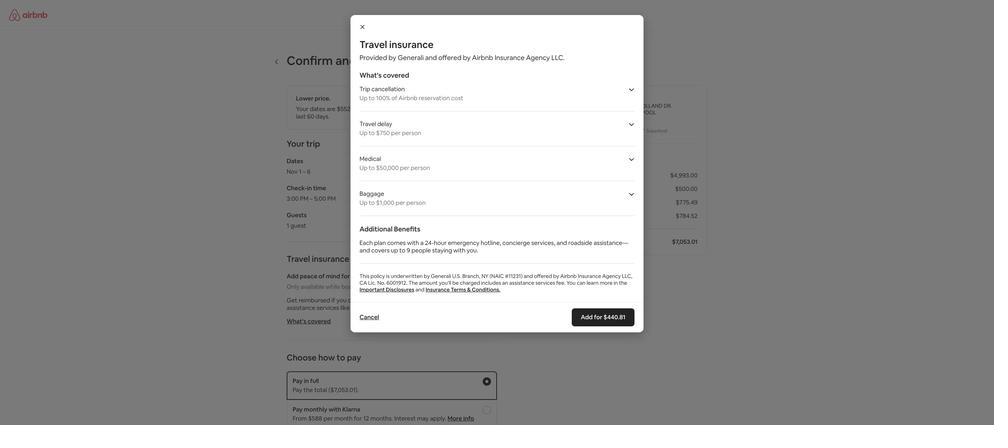 Task type: vqa. For each thing, say whether or not it's contained in the screenshot.
first On: from the bottom of the Offers and updates Tab Panel
no



Task type: locate. For each thing, give the bounding box(es) containing it.
per right $750 on the left top of page
[[391, 129, 401, 137]]

1 right nov
[[299, 168, 302, 176]]

emergency
[[448, 239, 480, 247], [351, 304, 383, 312]]

1 vertical spatial for
[[594, 314, 603, 322]]

per right the $1,000
[[396, 199, 405, 207]]

$50,000
[[376, 164, 399, 172]]

4 up from the top
[[360, 199, 368, 207]]

the right more
[[619, 280, 627, 287]]

to down medical on the top of page
[[369, 164, 375, 172]]

assistance inside this policy is underwritten by generali u.s. branch, ny (naic #11231) and offered by airbnb insurance agency llc, ca lic. no. 6001912. the amount you'll be charged includes an assistance services fee. you can learn more in the important disclosures and insurance terms & conditions.
[[509, 280, 535, 287]]

0 vertical spatial generali
[[398, 53, 424, 62]]

in
[[307, 185, 312, 192], [614, 280, 618, 287], [304, 378, 309, 386]]

per right $588
[[324, 415, 333, 423]]

0 horizontal spatial insurance
[[312, 254, 349, 265]]

0 horizontal spatial –
[[303, 168, 306, 176]]

pay left "full"
[[293, 378, 303, 386]]

of up avg.
[[392, 94, 397, 102]]

$440.81 up booking.
[[351, 273, 373, 281]]

pm right 5:00
[[327, 195, 336, 203]]

0 vertical spatial insurance
[[495, 53, 525, 62]]

comes
[[387, 239, 406, 247]]

travel insurance coverage details dialog
[[351, 15, 644, 333]]

0 vertical spatial what's covered
[[360, 71, 409, 80]]

up left $750 on the left top of page
[[360, 129, 368, 137]]

from
[[293, 415, 307, 423]]

1 horizontal spatial generali
[[431, 273, 451, 280]]

0 vertical spatial airbnb
[[472, 53, 493, 62]]

1 vertical spatial insurance
[[578, 273, 601, 280]]

is
[[386, 273, 390, 280]]

than
[[363, 105, 376, 113]]

1 vertical spatial of
[[433, 105, 439, 113]]

2 horizontal spatial for
[[594, 314, 603, 322]]

to left $750 on the left top of page
[[369, 129, 375, 137]]

pay up trip
[[359, 53, 380, 68]]

1 vertical spatial generali
[[431, 273, 451, 280]]

(usd)
[[557, 238, 573, 246]]

by
[[389, 53, 396, 62], [463, 53, 471, 62], [424, 273, 430, 280], [553, 273, 559, 280]]

to right due
[[379, 297, 385, 305]]

pay in full pay the total ($7,053.01).
[[293, 378, 359, 395]]

taxes button
[[542, 212, 557, 220]]

2 vertical spatial in
[[304, 378, 309, 386]]

0 vertical spatial $440.81
[[351, 273, 373, 281]]

delays,
[[421, 297, 440, 305]]

0 horizontal spatial assistance
[[287, 304, 315, 312]]

pay
[[293, 378, 303, 386], [293, 387, 302, 395], [293, 406, 303, 414]]

6
[[307, 168, 311, 176]]

to left 9
[[400, 247, 406, 255]]

0 vertical spatial emergency
[[448, 239, 480, 247]]

what's covered down reimbursed
[[287, 318, 331, 326]]

up down trip
[[360, 94, 368, 102]]

6001912.
[[387, 280, 408, 287]]

the down 100%
[[377, 105, 387, 113]]

1 vertical spatial pay
[[293, 387, 302, 395]]

with
[[619, 109, 632, 116]]

1
[[299, 168, 302, 176], [287, 222, 289, 230]]

travel down than
[[360, 120, 376, 128]]

emergency inside each plan comes with a 24-hour emergency hotline, concierge services, and roadside assistance— and covers up to 9 people staying with you.
[[448, 239, 480, 247]]

while
[[326, 283, 340, 291]]

1 inside dates nov 1 – 6
[[299, 168, 302, 176]]

add for add for $440.81
[[581, 314, 593, 322]]

with left you.
[[454, 247, 466, 255]]

1 horizontal spatial emergency
[[448, 239, 480, 247]]

– left 5:00
[[310, 195, 313, 203]]

agency inside travel insurance provided by generali and offered by airbnb insurance agency llc.
[[526, 53, 550, 62]]

$440.81 inside button
[[604, 314, 626, 322]]

add for $440.81
[[581, 314, 626, 322]]

add up only
[[287, 273, 299, 281]]

0 vertical spatial for
[[342, 273, 350, 281]]

you'll
[[439, 280, 451, 287]]

staying
[[432, 247, 452, 255]]

your
[[296, 105, 309, 113], [287, 139, 305, 149]]

airbnb
[[472, 53, 493, 62], [399, 94, 418, 102], [560, 273, 577, 280]]

fee.
[[557, 280, 566, 287]]

0 horizontal spatial airbnb
[[399, 94, 418, 102]]

1 horizontal spatial 1
[[299, 168, 302, 176]]

2 vertical spatial pay
[[293, 406, 303, 414]]

0 horizontal spatial for
[[342, 273, 350, 281]]

generali up trip cancellation up to 100% of airbnb reservation cost
[[398, 53, 424, 62]]

for left 12
[[354, 415, 362, 423]]

$440.81 down more
[[604, 314, 626, 322]]

for
[[342, 273, 350, 281], [594, 314, 603, 322], [354, 415, 362, 423]]

pay for pay monthly with klarna from $588 per month for 12 months. interest may apply. more info
[[293, 406, 303, 414]]

dates
[[310, 105, 325, 113]]

to inside trip cancellation up to 100% of airbnb reservation cost
[[369, 94, 375, 102]]

includes
[[481, 280, 501, 287]]

0 vertical spatial assistance
[[509, 280, 535, 287]]

travel inside travel delay up to $750 per person
[[360, 120, 376, 128]]

1 horizontal spatial $440.81
[[604, 314, 626, 322]]

generali left 'u.s.'
[[431, 273, 451, 280]]

and inside travel insurance provided by generali and offered by airbnb insurance agency llc.
[[425, 53, 437, 62]]

getaway
[[593, 109, 617, 116]]

$552
[[337, 105, 351, 113]]

0 horizontal spatial insurance
[[426, 287, 450, 294]]

pay for pay in full pay the total ($7,053.01).
[[293, 378, 303, 386]]

2 vertical spatial for
[[354, 415, 362, 423]]

2 vertical spatial person
[[407, 199, 426, 207]]

2 vertical spatial travel
[[287, 254, 310, 265]]

2 horizontal spatial insurance
[[578, 273, 601, 280]]

branch,
[[463, 273, 481, 280]]

pay inside "pay monthly with klarna from $588 per month for 12 months. interest may apply. more info"
[[293, 406, 303, 414]]

for inside "pay monthly with klarna from $588 per month for 12 months. interest may apply. more info"
[[354, 415, 362, 423]]

insurance terms & conditions. link
[[426, 287, 501, 294]]

peace
[[300, 273, 317, 281]]

1 vertical spatial assistance
[[287, 304, 315, 312]]

with left "a"
[[407, 239, 419, 247]]

to inside baggage up to $1,000 per person
[[369, 199, 375, 207]]

person right $50,000
[[411, 164, 430, 172]]

pay right how
[[347, 353, 361, 363]]

up down baggage
[[360, 199, 368, 207]]

your down the lower on the top of page
[[296, 105, 309, 113]]

services left like
[[317, 304, 339, 312]]

to up than
[[369, 94, 375, 102]]

to down baggage
[[369, 199, 375, 207]]

u.s.
[[452, 273, 461, 280]]

cancel button
[[356, 310, 383, 325]]

(naic
[[490, 273, 504, 280]]

2 horizontal spatial of
[[433, 105, 439, 113]]

terms
[[451, 287, 466, 294]]

1 horizontal spatial for
[[354, 415, 362, 423]]

the down reservation
[[440, 105, 450, 113]]

each
[[360, 239, 373, 247]]

2 horizontal spatial with
[[454, 247, 466, 255]]

1 horizontal spatial services
[[536, 280, 555, 287]]

what's covered inside travel insurance coverage details 'dialog'
[[360, 71, 409, 80]]

None radio
[[483, 378, 491, 386], [483, 407, 491, 415], [483, 378, 491, 386], [483, 407, 491, 415]]

1 horizontal spatial –
[[310, 195, 313, 203]]

travel up peace
[[287, 254, 310, 265]]

0 vertical spatial –
[[303, 168, 306, 176]]

pay up from
[[293, 406, 303, 414]]

1 horizontal spatial insurance
[[495, 53, 525, 62]]

in inside check-in time 3:00 pm – 5:00 pm
[[307, 185, 312, 192]]

pm right 3:00
[[300, 195, 309, 203]]

conditions.
[[472, 287, 501, 294]]

0 vertical spatial pay
[[359, 53, 380, 68]]

0 horizontal spatial agency
[[526, 53, 550, 62]]

1 vertical spatial what's covered
[[287, 318, 331, 326]]

add peace of mind for $440.81 only available while booking.
[[287, 273, 373, 291]]

travel for travel insurance provided by generali and offered by airbnb insurance agency llc.
[[360, 38, 387, 51]]

insurance inside travel insurance provided by generali and offered by airbnb insurance agency llc.
[[389, 38, 434, 51]]

2 vertical spatial insurance
[[426, 287, 450, 294]]

pay left total
[[293, 387, 302, 395]]

1 vertical spatial travel
[[360, 120, 376, 128]]

services inside get reimbursed if you cancel due to illness, flight delays, and more. plus, get assistance services like emergency help.
[[317, 304, 339, 312]]

0 vertical spatial add
[[287, 273, 299, 281]]

0 horizontal spatial with
[[329, 406, 341, 414]]

1 horizontal spatial agency
[[603, 273, 621, 280]]

to inside medical up to $50,000 per person
[[369, 164, 375, 172]]

1 horizontal spatial of
[[392, 94, 397, 102]]

additional benefits
[[360, 225, 420, 234]]

0 horizontal spatial pm
[[300, 195, 309, 203]]

llc.
[[552, 53, 565, 62]]

0 vertical spatial in
[[307, 185, 312, 192]]

per inside "pay monthly with klarna from $588 per month for 12 months. interest may apply. more info"
[[324, 415, 333, 423]]

insurance
[[389, 38, 434, 51], [312, 254, 349, 265]]

1 up from the top
[[360, 94, 368, 102]]

airbnb inside trip cancellation up to 100% of airbnb reservation cost
[[399, 94, 418, 102]]

to
[[369, 94, 375, 102], [369, 129, 375, 137], [369, 164, 375, 172], [369, 199, 375, 207], [400, 247, 406, 255], [379, 297, 385, 305], [337, 353, 345, 363]]

get reimbursed if you cancel due to illness, flight delays, and more. plus, get assistance services like emergency help.
[[287, 297, 494, 312]]

person for baggage up to $1,000 per person
[[407, 199, 426, 207]]

0 horizontal spatial 1
[[287, 222, 289, 230]]

medical up to $50,000 per person
[[360, 155, 430, 172]]

insurance
[[495, 53, 525, 62], [578, 273, 601, 280], [426, 287, 450, 294]]

your inside lower price. your dates are $552 less than the avg. nightly rate of the last 60 days.
[[296, 105, 309, 113]]

with
[[407, 239, 419, 247], [454, 247, 466, 255], [329, 406, 341, 414]]

of right the rate
[[433, 105, 439, 113]]

1 vertical spatial offered
[[534, 273, 552, 280]]

in for pay in full pay the total ($7,053.01).
[[304, 378, 309, 386]]

2 vertical spatial airbnb
[[560, 273, 577, 280]]

1 vertical spatial in
[[614, 280, 618, 287]]

agency left llc.
[[526, 53, 550, 62]]

the
[[377, 105, 387, 113], [440, 105, 450, 113], [619, 280, 627, 287], [304, 387, 313, 395]]

1 horizontal spatial offered
[[534, 273, 552, 280]]

up down medical on the top of page
[[360, 164, 368, 172]]

your up dates
[[287, 139, 305, 149]]

0 vertical spatial person
[[402, 129, 421, 137]]

travel up provided on the left top
[[360, 38, 387, 51]]

3 pay from the top
[[293, 406, 303, 414]]

for right mind
[[342, 273, 350, 281]]

1 vertical spatial services
[[317, 304, 339, 312]]

2 horizontal spatial airbnb
[[560, 273, 577, 280]]

person down nightly
[[402, 129, 421, 137]]

person inside baggage up to $1,000 per person
[[407, 199, 426, 207]]

0 vertical spatial pay
[[293, 378, 303, 386]]

charged
[[460, 280, 480, 287]]

add inside the add peace of mind for $440.81 only available while booking.
[[287, 273, 299, 281]]

choose how to pay
[[287, 353, 361, 363]]

0 horizontal spatial of
[[319, 273, 325, 281]]

in right more
[[614, 280, 618, 287]]

person inside medical up to $50,000 per person
[[411, 164, 430, 172]]

offered inside travel insurance provided by generali and offered by airbnb insurance agency llc.
[[439, 53, 462, 62]]

person up 'benefits' in the left bottom of the page
[[407, 199, 426, 207]]

trip
[[360, 85, 370, 93]]

1 horizontal spatial airbnb
[[472, 53, 493, 62]]

1 vertical spatial $440.81
[[604, 314, 626, 322]]

choose
[[287, 353, 317, 363]]

travel inside travel insurance provided by generali and offered by airbnb insurance agency llc.
[[360, 38, 387, 51]]

apply.
[[430, 415, 446, 423]]

3 up from the top
[[360, 164, 368, 172]]

per inside travel delay up to $750 per person
[[391, 129, 401, 137]]

1 vertical spatial emergency
[[351, 304, 383, 312]]

per inside baggage up to $1,000 per person
[[396, 199, 405, 207]]

agency
[[526, 53, 550, 62], [603, 273, 621, 280]]

to inside each plan comes with a 24-hour emergency hotline, concierge services, and roadside assistance— and covers up to 9 people staying with you.
[[400, 247, 406, 255]]

– inside check-in time 3:00 pm – 5:00 pm
[[310, 195, 313, 203]]

to inside get reimbursed if you cancel due to illness, flight delays, and more. plus, get assistance services like emergency help.
[[379, 297, 385, 305]]

1 vertical spatial add
[[581, 314, 593, 322]]

plan
[[374, 239, 386, 247]]

1 vertical spatial agency
[[603, 273, 621, 280]]

be
[[453, 280, 459, 287]]

– left the "6"
[[303, 168, 306, 176]]

total
[[542, 238, 556, 246]]

0 vertical spatial offered
[[439, 53, 462, 62]]

add down can
[[581, 314, 593, 322]]

1 vertical spatial airbnb
[[399, 94, 418, 102]]

1 horizontal spatial insurance
[[389, 38, 434, 51]]

0 vertical spatial your
[[296, 105, 309, 113]]

emergency up cancel
[[351, 304, 383, 312]]

0 horizontal spatial add
[[287, 273, 299, 281]]

1 pay from the top
[[293, 378, 303, 386]]

what's covered
[[360, 71, 409, 80], [287, 318, 331, 326]]

agency left llc, on the right bottom
[[603, 273, 621, 280]]

0 horizontal spatial generali
[[398, 53, 424, 62]]

1 horizontal spatial pm
[[327, 195, 336, 203]]

with up month at the left of page
[[329, 406, 341, 414]]

emergency right hour
[[448, 239, 480, 247]]

1 horizontal spatial assistance
[[509, 280, 535, 287]]

per right $50,000
[[400, 164, 410, 172]]

the down "full"
[[304, 387, 313, 395]]

more
[[600, 280, 613, 287]]

generali inside this policy is underwritten by generali u.s. branch, ny (naic #11231) and offered by airbnb insurance agency llc, ca lic. no. 6001912. the amount you'll be charged includes an assistance services fee. you can learn more in the important disclosures and insurance terms & conditions.
[[431, 273, 451, 280]]

this
[[360, 273, 370, 280]]

for down learn
[[594, 314, 603, 322]]

(usd) button
[[557, 238, 573, 246]]

$440.81 inside the add peace of mind for $440.81 only available while booking.
[[351, 273, 373, 281]]

of left mind
[[319, 273, 325, 281]]

0 vertical spatial of
[[392, 94, 397, 102]]

booking.
[[342, 283, 366, 291]]

1 vertical spatial person
[[411, 164, 430, 172]]

0 horizontal spatial $440.81
[[351, 273, 373, 281]]

amount
[[419, 280, 438, 287]]

0 vertical spatial travel
[[360, 38, 387, 51]]

2 up from the top
[[360, 129, 368, 137]]

agency inside this policy is underwritten by generali u.s. branch, ny (naic #11231) and offered by airbnb insurance agency llc, ca lic. no. 6001912. the amount you'll be charged includes an assistance services fee. you can learn more in the important disclosures and insurance terms & conditions.
[[603, 273, 621, 280]]

1 horizontal spatial add
[[581, 314, 593, 322]]

1 vertical spatial 1
[[287, 222, 289, 230]]

0 horizontal spatial services
[[317, 304, 339, 312]]

services left fee. at the right of page
[[536, 280, 555, 287]]

person
[[402, 129, 421, 137], [411, 164, 430, 172], [407, 199, 426, 207]]

0 horizontal spatial offered
[[439, 53, 462, 62]]

what's covered up cancellation
[[360, 71, 409, 80]]

offered
[[439, 53, 462, 62], [534, 273, 552, 280]]

in left "full"
[[304, 378, 309, 386]]

of inside lower price. your dates are $552 less than the avg. nightly rate of the last 60 days.
[[433, 105, 439, 113]]

1 vertical spatial insurance
[[312, 254, 349, 265]]

assistance right an
[[509, 280, 535, 287]]

in left time
[[307, 185, 312, 192]]

1 horizontal spatial what's covered
[[360, 71, 409, 80]]

0 vertical spatial services
[[536, 280, 555, 287]]

people
[[412, 247, 431, 255]]

0 vertical spatial 1
[[299, 168, 302, 176]]

2 pay from the top
[[293, 387, 302, 395]]

1 vertical spatial –
[[310, 195, 313, 203]]

1 left guest
[[287, 222, 289, 230]]

benefits
[[394, 225, 420, 234]]

klarna
[[342, 406, 361, 414]]

travel
[[360, 38, 387, 51], [360, 120, 376, 128], [287, 254, 310, 265]]

0 vertical spatial agency
[[526, 53, 550, 62]]

multi
[[593, 103, 605, 109]]

baggage up to $1,000 per person
[[360, 190, 426, 207]]

add inside button
[[581, 314, 593, 322]]

assistance up what's covered button
[[287, 304, 315, 312]]

in inside pay in full pay the total ($7,053.01).
[[304, 378, 309, 386]]

0 vertical spatial insurance
[[389, 38, 434, 51]]

interest
[[394, 415, 416, 423]]

2 vertical spatial of
[[319, 273, 325, 281]]

0 horizontal spatial emergency
[[351, 304, 383, 312]]

back image
[[274, 59, 280, 65]]



Task type: describe. For each thing, give the bounding box(es) containing it.
you
[[567, 280, 576, 287]]

generali inside travel insurance provided by generali and offered by airbnb insurance agency llc.
[[398, 53, 424, 62]]

the inside this policy is underwritten by generali u.s. branch, ny (naic #11231) and offered by airbnb insurance agency llc, ca lic. no. 6001912. the amount you'll be charged includes an assistance services fee. you can learn more in the important disclosures and insurance terms & conditions.
[[619, 280, 627, 287]]

2 pm from the left
[[327, 195, 336, 203]]

of inside the add peace of mind for $440.81 only available while booking.
[[319, 273, 325, 281]]

multi million mulholland dr. getaway with inf pool
[[593, 103, 672, 116]]

due
[[367, 297, 378, 305]]

how
[[318, 353, 335, 363]]

with inside "pay monthly with klarna from $588 per month for 12 months. interest may apply. more info"
[[329, 406, 341, 414]]

of inside trip cancellation up to 100% of airbnb reservation cost
[[392, 94, 397, 102]]

pool
[[642, 109, 656, 116]]

price.
[[315, 95, 331, 103]]

month
[[334, 415, 353, 423]]

roadside
[[569, 239, 593, 247]]

covers
[[371, 247, 390, 255]]

help.
[[384, 304, 397, 312]]

you
[[337, 297, 347, 305]]

guests
[[287, 212, 307, 219]]

dr.
[[664, 103, 672, 109]]

ca
[[360, 280, 367, 287]]

$750
[[376, 129, 390, 137]]

#11231)
[[505, 273, 523, 280]]

60
[[307, 113, 314, 121]]

1 vertical spatial pay
[[347, 353, 361, 363]]

like
[[341, 304, 350, 312]]

airbnb inside travel insurance provided by generali and offered by airbnb insurance agency llc.
[[472, 53, 493, 62]]

trip cancellation up to 100% of airbnb reservation cost
[[360, 85, 463, 102]]

get
[[484, 297, 494, 305]]

– inside dates nov 1 – 6
[[303, 168, 306, 176]]

1 vertical spatial your
[[287, 139, 305, 149]]

avg.
[[388, 105, 399, 113]]

1 horizontal spatial with
[[407, 239, 419, 247]]

dates
[[287, 157, 303, 165]]

offered inside this policy is underwritten by generali u.s. branch, ny (naic #11231) and offered by airbnb insurance agency llc, ca lic. no. 6001912. the amount you'll be charged includes an assistance services fee. you can learn more in the important disclosures and insurance terms & conditions.
[[534, 273, 552, 280]]

1 inside "guests 1 guest"
[[287, 222, 289, 230]]

confirm and pay
[[287, 53, 380, 68]]

1 pm from the left
[[300, 195, 309, 203]]

up inside medical up to $50,000 per person
[[360, 164, 368, 172]]

delay
[[377, 120, 392, 128]]

mulholland
[[627, 103, 663, 109]]

info
[[463, 415, 474, 423]]

underwritten
[[391, 273, 423, 280]]

plus,
[[471, 297, 483, 305]]

cost
[[451, 94, 463, 102]]

lic.
[[368, 280, 376, 287]]

trip
[[306, 139, 320, 149]]

emergency inside get reimbursed if you cancel due to illness, flight delays, and more. plus, get assistance services like emergency help.
[[351, 304, 383, 312]]

100%
[[376, 94, 390, 102]]

inf
[[633, 109, 641, 116]]

hour
[[434, 239, 447, 247]]

airbnb inside this policy is underwritten by generali u.s. branch, ny (naic #11231) and offered by airbnb insurance agency llc, ca lic. no. 6001912. the amount you'll be charged includes an assistance services fee. you can learn more in the important disclosures and insurance terms & conditions.
[[560, 273, 577, 280]]

&
[[467, 287, 471, 294]]

add for add peace of mind for $440.81 only available while booking.
[[287, 273, 299, 281]]

llc,
[[622, 273, 633, 280]]

million
[[606, 103, 626, 109]]

your trip
[[287, 139, 320, 149]]

additional
[[360, 225, 393, 234]]

medical
[[360, 155, 381, 163]]

nov
[[287, 168, 298, 176]]

taxes
[[542, 212, 557, 220]]

up inside trip cancellation up to 100% of airbnb reservation cost
[[360, 94, 368, 102]]

time
[[313, 185, 326, 192]]

travel insurance provided by generali and offered by airbnb insurance agency llc.
[[360, 38, 565, 62]]

superhost
[[647, 128, 668, 134]]

check-in time 3:00 pm – 5:00 pm
[[287, 185, 336, 203]]

services inside this policy is underwritten by generali u.s. branch, ny (naic #11231) and offered by airbnb insurance agency llc, ca lic. no. 6001912. the amount you'll be charged includes an assistance services fee. you can learn more in the important disclosures and insurance terms & conditions.
[[536, 280, 555, 287]]

total
[[314, 387, 327, 395]]

for inside the add peace of mind for $440.81 only available while booking.
[[342, 273, 350, 281]]

hotline,
[[481, 239, 501, 247]]

24-
[[425, 239, 434, 247]]

are
[[327, 105, 336, 113]]

and inside get reimbursed if you cancel due to illness, flight delays, and more. plus, get assistance services like emergency help.
[[442, 297, 452, 305]]

important disclosures link
[[360, 287, 414, 294]]

$1,000
[[376, 199, 394, 207]]

total (usd)
[[542, 238, 573, 246]]

pay monthly with klarna from $588 per month for 12 months. interest may apply. more info
[[293, 406, 474, 423]]

ny
[[482, 273, 489, 280]]

less
[[352, 105, 362, 113]]

3:00
[[287, 195, 299, 203]]

person inside travel delay up to $750 per person
[[402, 129, 421, 137]]

cancellation
[[372, 85, 405, 93]]

each plan comes with a 24-hour emergency hotline, concierge services, and roadside assistance— and covers up to 9 people staying with you.
[[360, 239, 629, 255]]

up inside baggage up to $1,000 per person
[[360, 199, 368, 207]]

travel delay up to $750 per person
[[360, 120, 421, 137]]

nightly
[[401, 105, 419, 113]]

to right how
[[337, 353, 345, 363]]

insurance inside travel insurance provided by generali and offered by airbnb insurance agency llc.
[[495, 53, 525, 62]]

insurance for travel insurance
[[312, 254, 349, 265]]

travel for travel delay up to $750 per person
[[360, 120, 376, 128]]

0 horizontal spatial what's covered
[[287, 318, 331, 326]]

days.
[[316, 113, 330, 121]]

lower price. your dates are $552 less than the avg. nightly rate of the last 60 days.
[[296, 95, 450, 121]]

up inside travel delay up to $750 per person
[[360, 129, 368, 137]]

travel insurance
[[287, 254, 349, 265]]

services,
[[532, 239, 555, 247]]

dates nov 1 – 6
[[287, 157, 311, 176]]

for inside button
[[594, 314, 603, 322]]

$500.00
[[675, 185, 698, 193]]

to inside travel delay up to $750 per person
[[369, 129, 375, 137]]

in inside this policy is underwritten by generali u.s. branch, ny (naic #11231) and offered by airbnb insurance agency llc, ca lic. no. 6001912. the amount you'll be charged includes an assistance services fee. you can learn more in the important disclosures and insurance terms & conditions.
[[614, 280, 618, 287]]

add for $440.81 button
[[572, 309, 635, 327]]

in for check-in time 3:00 pm – 5:00 pm
[[307, 185, 312, 192]]

assistance inside get reimbursed if you cancel due to illness, flight delays, and more. plus, get assistance services like emergency help.
[[287, 304, 315, 312]]

available
[[301, 283, 325, 291]]

reimbursed
[[299, 297, 330, 305]]

per inside medical up to $50,000 per person
[[400, 164, 410, 172]]

travel for travel insurance
[[287, 254, 310, 265]]

concierge
[[503, 239, 530, 247]]

last
[[296, 113, 306, 121]]

the inside pay in full pay the total ($7,053.01).
[[304, 387, 313, 395]]

check-
[[287, 185, 307, 192]]

no.
[[377, 280, 386, 287]]

person for medical up to $50,000 per person
[[411, 164, 430, 172]]

edit
[[486, 212, 497, 219]]

edit button
[[486, 212, 497, 219]]

more.
[[453, 297, 469, 305]]

insurance for travel insurance provided by generali and offered by airbnb insurance agency llc.
[[389, 38, 434, 51]]

rate
[[421, 105, 432, 113]]



